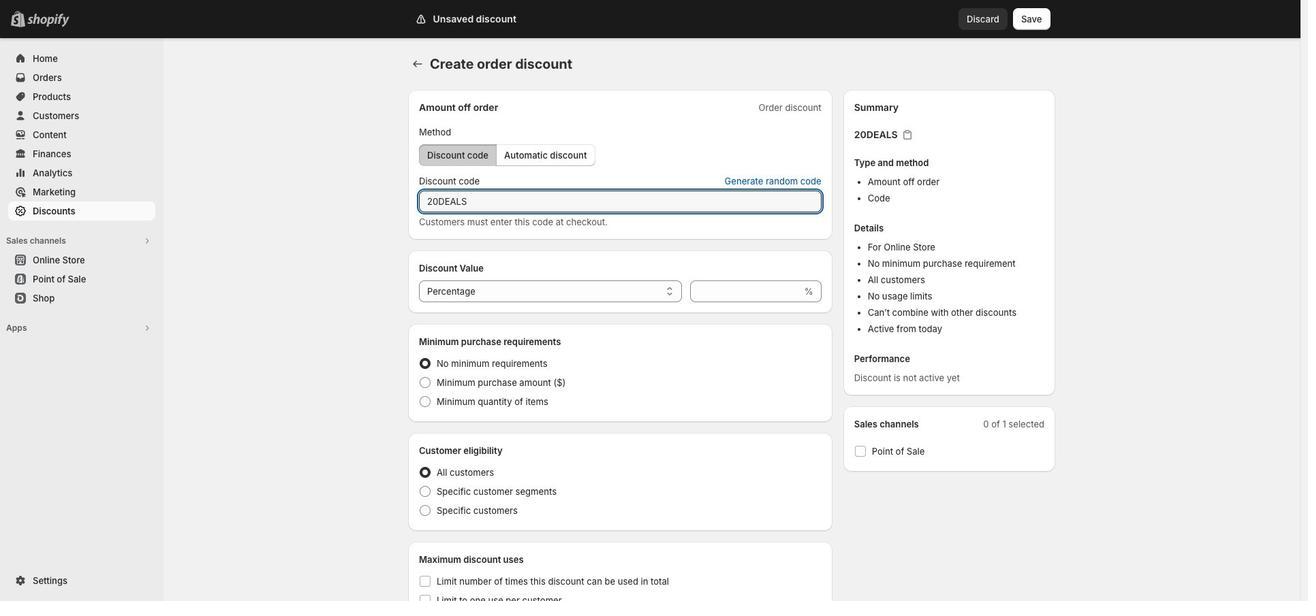 Task type: locate. For each thing, give the bounding box(es) containing it.
None text field
[[690, 281, 802, 303]]

None text field
[[419, 191, 822, 213]]



Task type: describe. For each thing, give the bounding box(es) containing it.
shopify image
[[27, 14, 70, 27]]



Task type: vqa. For each thing, say whether or not it's contained in the screenshot.
Shopify Image
yes



